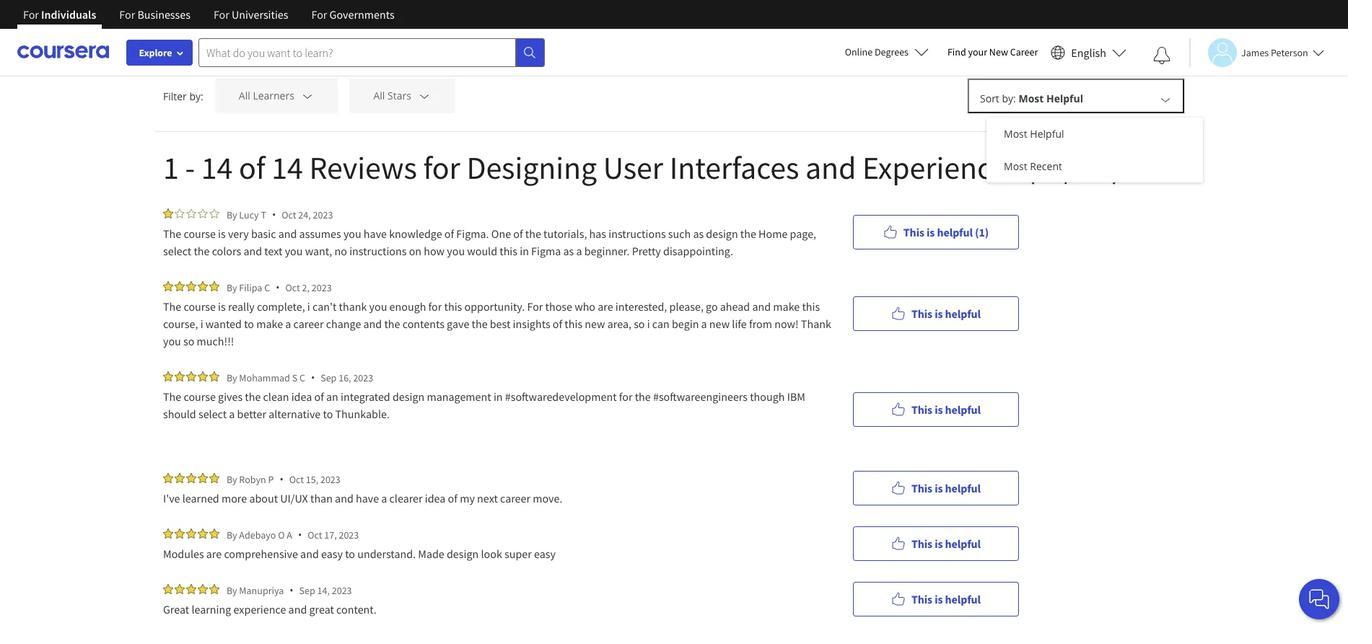 Task type: locate. For each thing, give the bounding box(es) containing it.
james peterson button
[[1190, 38, 1325, 67]]

filled star image
[[163, 282, 173, 292], [186, 282, 196, 292], [209, 282, 219, 292], [163, 372, 173, 382], [175, 474, 185, 484], [186, 474, 196, 484], [209, 474, 219, 484], [163, 529, 173, 539], [209, 529, 219, 539], [175, 585, 185, 595], [186, 585, 196, 595]]

you right the how
[[447, 244, 465, 258]]

menu containing most helpful
[[987, 118, 1203, 183]]

life
[[732, 317, 747, 331]]

0 horizontal spatial design
[[393, 390, 425, 404]]

1 horizontal spatial select
[[198, 407, 227, 422]]

banner navigation
[[12, 0, 406, 40]]

super
[[505, 547, 532, 562]]

1 vertical spatial select
[[198, 407, 227, 422]]

s
[[292, 371, 298, 384]]

course inside 'the course is very basic and assumes you have knowledge of figma. one of the tutorials, has instructions such as design the home page, select the colors and text you want, no instructions on how you would this in figma as a beginner. pretty disappointing.'
[[184, 227, 216, 241]]

2023 right 17,
[[339, 529, 359, 542]]

of left an
[[314, 390, 324, 404]]

helpful
[[937, 225, 973, 239], [945, 306, 981, 321], [945, 402, 981, 417], [945, 481, 981, 496], [945, 537, 981, 551], [945, 592, 981, 607]]

1 horizontal spatial sep
[[321, 371, 337, 384]]

helpful inside menu item
[[1030, 127, 1065, 141]]

of right one
[[513, 227, 523, 241]]

oct left 17,
[[308, 529, 322, 542]]

filled star image
[[163, 209, 173, 219], [175, 282, 185, 292], [198, 282, 208, 292], [175, 372, 185, 382], [186, 372, 196, 382], [198, 372, 208, 382], [209, 372, 219, 382], [163, 474, 173, 484], [198, 474, 208, 484], [175, 529, 185, 539], [186, 529, 196, 539], [198, 529, 208, 539], [163, 585, 173, 595], [198, 585, 208, 595], [209, 585, 219, 595]]

by for clean
[[227, 371, 237, 384]]

oct inside by lucy t • oct 24, 2023
[[282, 208, 296, 221]]

oct left 15,
[[289, 473, 304, 486]]

the left #softwareengineers
[[635, 390, 651, 404]]

the inside 'the course is very basic and assumes you have knowledge of figma. one of the tutorials, has instructions such as design the home page, select the colors and text you want, no instructions on how you would this in figma as a beginner. pretty disappointing.'
[[163, 227, 181, 241]]

idea right clearer
[[425, 492, 446, 506]]

1 horizontal spatial as
[[693, 227, 704, 241]]

by left lucy
[[227, 208, 237, 221]]

0 vertical spatial career
[[293, 317, 324, 331]]

in inside the course gives the clean idea of an integrated design management in #softwaredevelopment for the #softwareengineers though ibm should select a better alternative to thunkable.
[[494, 390, 503, 404]]

this is helpful button for move.
[[853, 471, 1019, 506]]

1 vertical spatial are
[[206, 547, 222, 562]]

1 horizontal spatial easy
[[534, 547, 556, 562]]

1 vertical spatial instructions
[[350, 244, 407, 258]]

2 vertical spatial most
[[1004, 160, 1028, 173]]

make up 'now!'
[[773, 300, 800, 314]]

0 horizontal spatial star image
[[175, 209, 185, 219]]

1 horizontal spatial 14
[[272, 148, 303, 188]]

next
[[477, 492, 498, 506]]

1 vertical spatial c
[[300, 371, 305, 384]]

sep left 14,
[[299, 584, 315, 597]]

easy down 17,
[[321, 547, 343, 562]]

1 horizontal spatial design
[[447, 547, 479, 562]]

c right s
[[300, 371, 305, 384]]

career down can't
[[293, 317, 324, 331]]

chevron down image
[[301, 90, 314, 103], [418, 90, 431, 103], [1159, 93, 1172, 106]]

by filipa c • oct 2, 2023
[[227, 281, 332, 295]]

by up more
[[227, 473, 237, 486]]

2023 right 15,
[[320, 473, 341, 486]]

course for i
[[184, 300, 216, 314]]

helpful up 'most helpful' menu item
[[1047, 92, 1084, 105]]

2 this is helpful button from the top
[[853, 392, 1019, 427]]

would
[[467, 244, 497, 258]]

a
[[576, 244, 582, 258], [285, 317, 291, 331], [701, 317, 707, 331], [229, 407, 235, 422], [381, 492, 387, 506]]

new down who
[[585, 317, 605, 331]]

1 the from the top
[[163, 227, 181, 241]]

0 horizontal spatial to
[[244, 317, 254, 331]]

course,
[[163, 317, 198, 331]]

new down go
[[710, 317, 730, 331]]

james
[[1242, 46, 1269, 59]]

3 by from the top
[[227, 371, 237, 384]]

by inside by mohammad s c • sep 16, 2023
[[227, 371, 237, 384]]

0 vertical spatial helpful
[[1047, 92, 1084, 105]]

are inside the course is really complete, i can't thank you enough for this opportunity. for those who are interested, please, go ahead and make this course, i wanted to make a career change and the contents gave the best insights of this new area, so i can begin a new life from now! thank you so much!!!
[[598, 300, 613, 314]]

the inside the course is really complete, i can't thank you enough for this opportunity. for those who are interested, please, go ahead and make this course, i wanted to make a career change and the contents gave the best insights of this new area, so i can begin a new life from now! thank you so much!!!
[[163, 300, 181, 314]]

on
[[409, 244, 422, 258]]

most for recent
[[1004, 160, 1028, 173]]

(1)
[[975, 225, 989, 239]]

2 horizontal spatial chevron down image
[[1159, 93, 1172, 106]]

1 by from the top
[[227, 208, 237, 221]]

1 horizontal spatial idea
[[425, 492, 446, 506]]

is for the course is very basic and assumes you have knowledge of figma. one of the tutorials, has instructions such as design the home page, select the colors and text you want, no instructions on how you would this in figma as a beginner. pretty disappointing.
[[927, 225, 935, 239]]

0 horizontal spatial career
[[293, 317, 324, 331]]

have left knowledge at the left top of page
[[364, 227, 387, 241]]

0 horizontal spatial select
[[163, 244, 191, 258]]

most up the most recent
[[1004, 127, 1028, 141]]

for left businesses
[[119, 7, 135, 22]]

menu
[[987, 118, 1203, 183]]

design inside 'the course is very basic and assumes you have knowledge of figma. one of the tutorials, has instructions such as design the home page, select the colors and text you want, no instructions on how you would this in figma as a beginner. pretty disappointing.'
[[706, 227, 738, 241]]

0 vertical spatial the
[[163, 227, 181, 241]]

basic
[[251, 227, 276, 241]]

is for i've learned more about ui/ux than and have a clearer idea of my next career move.
[[935, 481, 943, 496]]

1 course from the top
[[184, 227, 216, 241]]

star image left lucy
[[209, 209, 219, 219]]

star image left lucy
[[198, 209, 208, 219]]

2 horizontal spatial design
[[706, 227, 738, 241]]

1 star image from the left
[[186, 209, 196, 219]]

oct
[[282, 208, 296, 221], [285, 281, 300, 294], [289, 473, 304, 486], [308, 529, 322, 542]]

this inside 'the course is very basic and assumes you have knowledge of figma. one of the tutorials, has instructions such as design the home page, select the colors and text you want, no instructions on how you would this in figma as a beginner. pretty disappointing.'
[[500, 244, 518, 258]]

oct for complete,
[[285, 281, 300, 294]]

see
[[163, 28, 181, 42]]

i left can't
[[307, 300, 310, 314]]

the left home
[[741, 227, 756, 241]]

is for the course gives the clean idea of an integrated design management in #softwaredevelopment for the #softwareengineers though ibm should select a better alternative to thunkable.
[[935, 402, 943, 417]]

new
[[585, 317, 605, 331], [710, 317, 730, 331]]

course for the
[[184, 227, 216, 241]]

by inside by lucy t • oct 24, 2023
[[227, 208, 237, 221]]

and down the thank at the top left of the page
[[364, 317, 382, 331]]

course up should
[[184, 390, 216, 404]]

2 star image from the left
[[209, 209, 219, 219]]

reviews
[[229, 28, 268, 42]]

to down really
[[244, 317, 254, 331]]

make down complete,
[[256, 317, 283, 331]]

0 horizontal spatial easy
[[321, 547, 343, 562]]

1 vertical spatial career
[[500, 492, 531, 506]]

for inside the course is really complete, i can't thank you enough for this opportunity. for those who are interested, please, go ahead and make this course, i wanted to make a career change and the contents gave the best insights of this new area, so i can begin a new life from now! thank you so much!!!
[[527, 300, 543, 314]]

1 horizontal spatial by:
[[1002, 92, 1016, 105]]

14 right -
[[201, 148, 233, 188]]

None search field
[[199, 38, 545, 67]]

for up contents
[[429, 300, 442, 314]]

4 by from the top
[[227, 473, 237, 486]]

the for the course is really complete, i can't thank you enough for this opportunity. for those who are interested, please, go ahead and make this course, i wanted to make a career change and the contents gave the best insights of this new area, so i can begin a new life from now! thank you so much!!!
[[163, 300, 181, 314]]

so
[[634, 317, 645, 331], [183, 334, 194, 349]]

by for great
[[227, 584, 237, 597]]

by for easy
[[227, 529, 237, 542]]

select left colors at the top left of the page
[[163, 244, 191, 258]]

1 vertical spatial to
[[323, 407, 333, 422]]

a inside the course gives the clean idea of an integrated design management in #softwaredevelopment for the #softwareengineers though ibm should select a better alternative to thunkable.
[[229, 407, 235, 422]]

0 horizontal spatial so
[[183, 334, 194, 349]]

1 horizontal spatial star image
[[209, 209, 219, 219]]

1 vertical spatial in
[[494, 390, 503, 404]]

14
[[201, 148, 233, 188], [272, 148, 303, 188]]

of inside the course is really complete, i can't thank you enough for this opportunity. for those who are interested, please, go ahead and make this course, i wanted to make a career change and the contents gave the best insights of this new area, so i can begin a new life from now! thank you so much!!!
[[553, 317, 562, 331]]

this down one
[[500, 244, 518, 258]]

filipa
[[239, 281, 262, 294]]

1 vertical spatial design
[[393, 390, 425, 404]]

1 vertical spatial helpful
[[1030, 127, 1065, 141]]

helpful inside 'button'
[[937, 225, 973, 239]]

0 vertical spatial to
[[244, 317, 254, 331]]

course inside the course is really complete, i can't thank you enough for this opportunity. for those who are interested, please, go ahead and make this course, i wanted to make a career change and the contents gave the best insights of this new area, so i can begin a new life from now! thank you so much!!!
[[184, 300, 216, 314]]

as down tutorials,
[[563, 244, 574, 258]]

for up knowledge at the left top of page
[[423, 148, 460, 188]]

3 the from the top
[[163, 390, 181, 404]]

chat with us image
[[1308, 588, 1331, 611]]

find your new career
[[948, 45, 1038, 58]]

to left understand.
[[345, 547, 355, 562]]

0 vertical spatial most
[[1019, 92, 1044, 105]]

4 this is helpful from the top
[[912, 537, 981, 551]]

page,
[[790, 227, 817, 241]]

those
[[545, 300, 572, 314]]

1 horizontal spatial to
[[323, 407, 333, 422]]

6 by from the top
[[227, 584, 237, 597]]

insights
[[513, 317, 551, 331]]

mohammad
[[239, 371, 290, 384]]

0 vertical spatial select
[[163, 244, 191, 258]]

1 vertical spatial for
[[429, 300, 442, 314]]

1 vertical spatial the
[[163, 300, 181, 314]]

oct inside by robyn p • oct 15, 2023
[[289, 473, 304, 486]]

course up course,
[[184, 300, 216, 314]]

a right begin
[[701, 317, 707, 331]]

online degrees button
[[834, 36, 941, 68]]

oct left 24,
[[282, 208, 296, 221]]

o
[[278, 529, 285, 542]]

for up star
[[214, 7, 229, 22]]

1 horizontal spatial new
[[710, 317, 730, 331]]

by inside by manupriya • sep 14, 2023
[[227, 584, 237, 597]]

0 vertical spatial have
[[364, 227, 387, 241]]

0 horizontal spatial 14
[[201, 148, 233, 188]]

0 horizontal spatial i
[[200, 317, 203, 331]]

2 vertical spatial the
[[163, 390, 181, 404]]

instructions
[[609, 227, 666, 241], [350, 244, 407, 258]]

for left individuals
[[23, 7, 39, 22]]

and
[[806, 148, 856, 188], [278, 227, 297, 241], [244, 244, 262, 258], [753, 300, 771, 314], [364, 317, 382, 331], [335, 492, 354, 506], [300, 547, 319, 562], [288, 603, 307, 617]]

1 horizontal spatial in
[[520, 244, 529, 258]]

course
[[184, 227, 216, 241], [184, 300, 216, 314], [184, 390, 216, 404]]

design right integrated
[[393, 390, 425, 404]]

(ui/ux)
[[1026, 148, 1122, 188]]

in
[[520, 244, 529, 258], [494, 390, 503, 404]]

helpful for who
[[945, 306, 981, 321]]

to down an
[[323, 407, 333, 422]]

in left figma
[[520, 244, 529, 258]]

1 vertical spatial make
[[256, 317, 283, 331]]

1 horizontal spatial are
[[598, 300, 613, 314]]

3 this is helpful from the top
[[912, 481, 981, 496]]

2 vertical spatial design
[[447, 547, 479, 562]]

0 horizontal spatial by:
[[189, 89, 203, 103]]

recent
[[1030, 160, 1063, 173]]

learning
[[192, 603, 231, 617]]

and down by manupriya • sep 14, 2023
[[288, 603, 307, 617]]

by for ui/ux
[[227, 473, 237, 486]]

a down tutorials,
[[576, 244, 582, 258]]

is inside the course is really complete, i can't thank you enough for this opportunity. for those who are interested, please, go ahead and make this course, i wanted to make a career change and the contents gave the best insights of this new area, so i can begin a new life from now! thank you so much!!!
[[218, 300, 226, 314]]

by
[[227, 208, 237, 221], [227, 281, 237, 294], [227, 371, 237, 384], [227, 473, 237, 486], [227, 529, 237, 542], [227, 584, 237, 597]]

2023 inside by adebayo o a • oct 17, 2023
[[339, 529, 359, 542]]

1 vertical spatial most
[[1004, 127, 1028, 141]]

and down by adebayo o a • oct 17, 2023
[[300, 547, 319, 562]]

make
[[773, 300, 800, 314], [256, 317, 283, 331]]

0 vertical spatial are
[[598, 300, 613, 314]]

14 up by lucy t • oct 24, 2023
[[272, 148, 303, 188]]

oct inside by filipa c • oct 2, 2023
[[285, 281, 300, 294]]

helpful for move.
[[945, 481, 981, 496]]

for individuals
[[23, 7, 96, 22]]

0 horizontal spatial new
[[585, 317, 605, 331]]

select inside 'the course is very basic and assumes you have knowledge of figma. one of the tutorials, has instructions such as design the home page, select the colors and text you want, no instructions on how you would this in figma as a beginner. pretty disappointing.'
[[163, 244, 191, 258]]

0 horizontal spatial idea
[[291, 390, 312, 404]]

2 the from the top
[[163, 300, 181, 314]]

2,
[[302, 281, 310, 294]]

see all 5 star reviews button
[[163, 10, 283, 60]]

have inside 'the course is very basic and assumes you have knowledge of figma. one of the tutorials, has instructions such as design the home page, select the colors and text you want, no instructions on how you would this in figma as a beginner. pretty disappointing.'
[[364, 227, 387, 241]]

24,
[[298, 208, 311, 221]]

user
[[603, 148, 663, 188]]

2023 right 14,
[[332, 584, 352, 597]]

• up complete,
[[276, 281, 280, 295]]

by inside by filipa c • oct 2, 2023
[[227, 281, 237, 294]]

by: for sort
[[1002, 92, 1016, 105]]

by: right sort
[[1002, 92, 1016, 105]]

the down 1
[[163, 227, 181, 241]]

2 course from the top
[[184, 300, 216, 314]]

by up learning
[[227, 584, 237, 597]]

star image
[[186, 209, 196, 219], [198, 209, 208, 219]]

2 horizontal spatial to
[[345, 547, 355, 562]]

experiences
[[863, 148, 1020, 188]]

for
[[23, 7, 39, 22], [119, 7, 135, 22], [214, 7, 229, 22], [312, 7, 327, 22], [527, 300, 543, 314]]

2 by from the top
[[227, 281, 237, 294]]

of up the how
[[445, 227, 454, 241]]

ui/ux
[[280, 492, 308, 506]]

1 this is helpful from the top
[[912, 306, 981, 321]]

i right course,
[[200, 317, 203, 331]]

0 vertical spatial idea
[[291, 390, 312, 404]]

2023 inside by robyn p • oct 15, 2023
[[320, 473, 341, 486]]

1 horizontal spatial c
[[300, 371, 305, 384]]

sep left 16,
[[321, 371, 337, 384]]

t
[[261, 208, 266, 221]]

14,
[[317, 584, 330, 597]]

5 by from the top
[[227, 529, 237, 542]]

2023 right 16,
[[353, 371, 373, 384]]

the up course,
[[163, 300, 181, 314]]

this inside 'button'
[[904, 225, 925, 239]]

0 vertical spatial in
[[520, 244, 529, 258]]

to
[[244, 317, 254, 331], [323, 407, 333, 422], [345, 547, 355, 562]]

2023 inside by mohammad s c • sep 16, 2023
[[353, 371, 373, 384]]

1 horizontal spatial instructions
[[609, 227, 666, 241]]

integrated
[[341, 390, 390, 404]]

0 vertical spatial course
[[184, 227, 216, 241]]

0 vertical spatial so
[[634, 317, 645, 331]]

by inside by adebayo o a • oct 17, 2023
[[227, 529, 237, 542]]

1 vertical spatial sep
[[299, 584, 315, 597]]

by mohammad s c • sep 16, 2023
[[227, 371, 373, 385]]

to inside the course gives the clean idea of an integrated design management in #softwaredevelopment for the #softwareengineers though ibm should select a better alternative to thunkable.
[[323, 407, 333, 422]]

0 horizontal spatial sep
[[299, 584, 315, 597]]

this is helpful button for #softwareengineers
[[853, 392, 1019, 427]]

the inside the course gives the clean idea of an integrated design management in #softwaredevelopment for the #softwareengineers though ibm should select a better alternative to thunkable.
[[163, 390, 181, 404]]

better
[[237, 407, 266, 422]]

oct for basic
[[282, 208, 296, 221]]

a down complete,
[[285, 317, 291, 331]]

0 vertical spatial sep
[[321, 371, 337, 384]]

as up disappointing.
[[693, 227, 704, 241]]

of down those
[[553, 317, 562, 331]]

star image
[[175, 209, 185, 219], [209, 209, 219, 219]]

0 vertical spatial design
[[706, 227, 738, 241]]

idea up alternative
[[291, 390, 312, 404]]

so down interested, on the top
[[634, 317, 645, 331]]

alternative
[[269, 407, 321, 422]]

2 vertical spatial for
[[619, 390, 633, 404]]

2 this is helpful from the top
[[912, 402, 981, 417]]

1 this is helpful button from the top
[[853, 296, 1019, 331]]

2 new from the left
[[710, 317, 730, 331]]

#softwareengineers
[[653, 390, 748, 404]]

are right who
[[598, 300, 613, 314]]

2 vertical spatial course
[[184, 390, 216, 404]]

by inside by robyn p • oct 15, 2023
[[227, 473, 237, 486]]

design left look
[[447, 547, 479, 562]]

0 horizontal spatial make
[[256, 317, 283, 331]]

0 horizontal spatial c
[[264, 281, 270, 294]]

the course gives the clean idea of an integrated design management in #softwaredevelopment for the #softwareengineers though ibm should select a better alternative to thunkable.
[[163, 390, 808, 422]]

so down course,
[[183, 334, 194, 349]]

design
[[706, 227, 738, 241], [393, 390, 425, 404], [447, 547, 479, 562]]

• up great learning experience and great content.
[[290, 584, 293, 598]]

figma.
[[457, 227, 489, 241]]

1 vertical spatial course
[[184, 300, 216, 314]]

0 vertical spatial make
[[773, 300, 800, 314]]

3 course from the top
[[184, 390, 216, 404]]

figma
[[531, 244, 561, 258]]

disappointing.
[[663, 244, 733, 258]]

peterson
[[1271, 46, 1309, 59]]

most up most helpful
[[1019, 92, 1044, 105]]

easy
[[321, 547, 343, 562], [534, 547, 556, 562]]

star image down 1
[[175, 209, 185, 219]]

experience
[[234, 603, 286, 617]]

0 horizontal spatial star image
[[186, 209, 196, 219]]

4 this is helpful button from the top
[[853, 527, 1019, 561]]

instructions left on
[[350, 244, 407, 258]]

have left clearer
[[356, 492, 379, 506]]

adebayo
[[239, 529, 276, 542]]

0 horizontal spatial in
[[494, 390, 503, 404]]

in right management
[[494, 390, 503, 404]]

can't
[[313, 300, 337, 314]]

c right filipa
[[264, 281, 270, 294]]

by left filipa
[[227, 281, 237, 294]]

career right 'next'
[[500, 492, 531, 506]]

1 vertical spatial so
[[183, 334, 194, 349]]

and up from
[[753, 300, 771, 314]]

by lucy t • oct 24, 2023
[[227, 208, 333, 222]]

1 horizontal spatial make
[[773, 300, 800, 314]]

most helpful menu item
[[987, 118, 1203, 150]]

course inside the course gives the clean idea of an integrated design management in #softwaredevelopment for the #softwareengineers though ibm should select a better alternative to thunkable.
[[184, 390, 216, 404]]

oct inside by adebayo o a • oct 17, 2023
[[308, 529, 322, 542]]

for for businesses
[[119, 7, 135, 22]]

governments
[[330, 7, 395, 22]]

english button
[[1046, 29, 1133, 76]]

oct left 2,
[[285, 281, 300, 294]]

are right the modules
[[206, 547, 222, 562]]

for for individuals
[[23, 7, 39, 22]]

this for #softwareengineers
[[912, 402, 933, 417]]

design inside the course gives the clean idea of an integrated design management in #softwaredevelopment for the #softwareengineers though ibm should select a better alternative to thunkable.
[[393, 390, 425, 404]]

explore button
[[126, 40, 193, 66]]

2023 inside by filipa c • oct 2, 2023
[[312, 281, 332, 294]]

star image down -
[[186, 209, 196, 219]]

1 vertical spatial have
[[356, 492, 379, 506]]

i left can
[[647, 317, 650, 331]]

you right the thank at the top left of the page
[[369, 300, 387, 314]]

1 horizontal spatial star image
[[198, 209, 208, 219]]

0 vertical spatial c
[[264, 281, 270, 294]]

3 this is helpful button from the top
[[853, 471, 1019, 506]]

is for modules are comprehensive and easy to understand. made design look super easy
[[935, 537, 943, 551]]

#softwaredevelopment
[[505, 390, 617, 404]]

design up disappointing.
[[706, 227, 738, 241]]

2023 right 2,
[[312, 281, 332, 294]]

this
[[500, 244, 518, 258], [444, 300, 462, 314], [802, 300, 820, 314], [565, 317, 583, 331]]

0 horizontal spatial as
[[563, 244, 574, 258]]

select
[[163, 244, 191, 258], [198, 407, 227, 422]]

is inside 'button'
[[927, 225, 935, 239]]

of left my
[[448, 492, 458, 506]]



Task type: describe. For each thing, give the bounding box(es) containing it.
though
[[750, 390, 785, 404]]

you down course,
[[163, 334, 181, 349]]

the left best
[[472, 317, 488, 331]]

2 star image from the left
[[198, 209, 208, 219]]

ahead
[[720, 300, 750, 314]]

the left colors at the top left of the page
[[194, 244, 210, 258]]

who
[[575, 300, 596, 314]]

this is helpful for move.
[[912, 481, 981, 496]]

1 horizontal spatial i
[[307, 300, 310, 314]]

0 vertical spatial as
[[693, 227, 704, 241]]

than
[[310, 492, 333, 506]]

comprehensive
[[224, 547, 298, 562]]

• right p
[[280, 473, 283, 487]]

james peterson
[[1242, 46, 1309, 59]]

wanted
[[206, 317, 242, 331]]

2 horizontal spatial i
[[647, 317, 650, 331]]

for for universities
[[214, 7, 229, 22]]

and right than
[[335, 492, 354, 506]]

oct for ui/ux
[[289, 473, 304, 486]]

the for the course gives the clean idea of an integrated design management in #softwaredevelopment for the #softwareengineers though ibm should select a better alternative to thunkable.
[[163, 390, 181, 404]]

you right text
[[285, 244, 303, 258]]

for universities
[[214, 7, 288, 22]]

the for the course is very basic and assumes you have knowledge of figma. one of the tutorials, has instructions such as design the home page, select the colors and text you want, no instructions on how you would this in figma as a beginner. pretty disappointing.
[[163, 227, 181, 241]]

move.
[[533, 492, 563, 506]]

has
[[589, 227, 606, 241]]

show notifications image
[[1154, 47, 1171, 64]]

by: for filter
[[189, 89, 203, 103]]

1 horizontal spatial so
[[634, 317, 645, 331]]

this for move.
[[912, 481, 933, 496]]

2 vertical spatial to
[[345, 547, 355, 562]]

2 14 from the left
[[272, 148, 303, 188]]

this up 'gave'
[[444, 300, 462, 314]]

this is helpful for #softwareengineers
[[912, 402, 981, 417]]

c inside by mohammad s c • sep 16, 2023
[[300, 371, 305, 384]]

17,
[[324, 529, 337, 542]]

great
[[163, 603, 189, 617]]

a
[[287, 529, 292, 542]]

opportunity.
[[465, 300, 525, 314]]

for inside the course gives the clean idea of an integrated design management in #softwaredevelopment for the #softwareengineers though ibm should select a better alternative to thunkable.
[[619, 390, 633, 404]]

clearer
[[390, 492, 423, 506]]

text
[[264, 244, 283, 258]]

for for governments
[[312, 7, 327, 22]]

beginner.
[[585, 244, 630, 258]]

should
[[163, 407, 196, 422]]

2023 inside by manupriya • sep 14, 2023
[[332, 584, 352, 597]]

this for who
[[912, 306, 933, 321]]

content.
[[336, 603, 377, 617]]

this is helpful (1)
[[904, 225, 989, 239]]

thank
[[339, 300, 367, 314]]

helpful for tutorials,
[[937, 225, 973, 239]]

by for complete,
[[227, 281, 237, 294]]

the up figma
[[525, 227, 541, 241]]

robyn
[[239, 473, 266, 486]]

enough
[[390, 300, 426, 314]]

is inside 'the course is very basic and assumes you have knowledge of figma. one of the tutorials, has instructions such as design the home page, select the colors and text you want, no instructions on how you would this in figma as a beginner. pretty disappointing.'
[[218, 227, 226, 241]]

please,
[[670, 300, 704, 314]]

by manupriya • sep 14, 2023
[[227, 584, 352, 598]]

1 - 14 of 14 reviews for designing user interfaces and experiences (ui/ux)
[[163, 148, 1122, 188]]

to inside the course is really complete, i can't thank you enough for this opportunity. for those who are interested, please, go ahead and make this course, i wanted to make a career change and the contents gave the best insights of this new area, so i can begin a new life from now! thank you so much!!!
[[244, 317, 254, 331]]

sep inside by manupriya • sep 14, 2023
[[299, 584, 315, 597]]

clean
[[263, 390, 289, 404]]

more
[[222, 492, 247, 506]]

change
[[326, 317, 361, 331]]

is for great learning experience and great content.
[[935, 592, 943, 607]]

sort
[[980, 92, 1000, 105]]

coursera image
[[17, 41, 109, 64]]

contents
[[403, 317, 445, 331]]

go
[[706, 300, 718, 314]]

begin
[[672, 317, 699, 331]]

star
[[207, 28, 227, 42]]

very
[[228, 227, 249, 241]]

of up lucy
[[239, 148, 265, 188]]

interfaces
[[670, 148, 799, 188]]

home
[[759, 227, 788, 241]]

i've learned more about ui/ux than and have a clearer idea of my next career move.
[[163, 492, 563, 506]]

the course is really complete, i can't thank you enough for this opportunity. for those who are interested, please, go ahead and make this course, i wanted to make a career change and the contents gave the best insights of this new area, so i can begin a new life from now! thank you so much!!!
[[163, 300, 834, 349]]

this is helpful for who
[[912, 306, 981, 321]]

and up page,
[[806, 148, 856, 188]]

sep inside by mohammad s c • sep 16, 2023
[[321, 371, 337, 384]]

this up thank at the bottom right of page
[[802, 300, 820, 314]]

c inside by filipa c • oct 2, 2023
[[264, 281, 270, 294]]

1 14 from the left
[[201, 148, 233, 188]]

your
[[968, 45, 988, 58]]

about
[[249, 492, 278, 506]]

0 horizontal spatial chevron down image
[[301, 90, 314, 103]]

• right s
[[311, 371, 315, 385]]

of inside the course gives the clean idea of an integrated design management in #softwaredevelopment for the #softwareengineers though ibm should select a better alternative to thunkable.
[[314, 390, 324, 404]]

management
[[427, 390, 491, 404]]

the down enough
[[384, 317, 400, 331]]

1 horizontal spatial chevron down image
[[418, 90, 431, 103]]

really
[[228, 300, 255, 314]]

is for the course is really complete, i can't thank you enough for this opportunity. for those who are interested, please, go ahead and make this course, i wanted to make a career change and the contents gave the best insights of this new area, so i can begin a new life from now! thank you so much!!!
[[935, 306, 943, 321]]

pretty
[[632, 244, 661, 258]]

gives
[[218, 390, 243, 404]]

0 vertical spatial for
[[423, 148, 460, 188]]

find
[[948, 45, 966, 58]]

by for basic
[[227, 208, 237, 221]]

1 easy from the left
[[321, 547, 343, 562]]

ibm
[[787, 390, 806, 404]]

0 horizontal spatial are
[[206, 547, 222, 562]]

this down who
[[565, 317, 583, 331]]

made
[[418, 547, 445, 562]]

1
[[163, 148, 179, 188]]

understand.
[[357, 547, 416, 562]]

• right t
[[272, 208, 276, 222]]

one
[[491, 227, 511, 241]]

select inside the course gives the clean idea of an integrated design management in #softwaredevelopment for the #softwareengineers though ibm should select a better alternative to thunkable.
[[198, 407, 227, 422]]

i've
[[163, 492, 180, 506]]

great
[[309, 603, 334, 617]]

from
[[749, 317, 772, 331]]

in inside 'the course is very basic and assumes you have knowledge of figma. one of the tutorials, has instructions such as design the home page, select the colors and text you want, no instructions on how you would this in figma as a beginner. pretty disappointing.'
[[520, 244, 529, 258]]

• right "a"
[[298, 528, 302, 542]]

most for helpful
[[1004, 127, 1028, 141]]

0 horizontal spatial instructions
[[350, 244, 407, 258]]

2 easy from the left
[[534, 547, 556, 562]]

the course is very basic and assumes you have knowledge of figma. one of the tutorials, has instructions such as design the home page, select the colors and text you want, no instructions on how you would this in figma as a beginner. pretty disappointing.
[[163, 227, 819, 258]]

most helpful
[[1004, 127, 1065, 141]]

idea inside the course gives the clean idea of an integrated design management in #softwaredevelopment for the #softwareengineers though ibm should select a better alternative to thunkable.
[[291, 390, 312, 404]]

by adebayo o a • oct 17, 2023
[[227, 528, 359, 542]]

career inside the course is really complete, i can't thank you enough for this opportunity. for those who are interested, please, go ahead and make this course, i wanted to make a career change and the contents gave the best insights of this new area, so i can begin a new life from now! thank you so much!!!
[[293, 317, 324, 331]]

best
[[490, 317, 511, 331]]

this for tutorials,
[[904, 225, 925, 239]]

a inside 'the course is very basic and assumes you have knowledge of figma. one of the tutorials, has instructions such as design the home page, select the colors and text you want, no instructions on how you would this in figma as a beginner. pretty disappointing.'
[[576, 244, 582, 258]]

1 new from the left
[[585, 317, 605, 331]]

my
[[460, 492, 475, 506]]

a left clearer
[[381, 492, 387, 506]]

and down by lucy t • oct 24, 2023
[[278, 227, 297, 241]]

5
[[198, 28, 204, 42]]

interested,
[[616, 300, 667, 314]]

new
[[990, 45, 1009, 58]]

most recent menu item
[[987, 150, 1203, 183]]

career
[[1011, 45, 1038, 58]]

individuals
[[41, 7, 96, 22]]

5 this is helpful button from the top
[[853, 582, 1019, 617]]

1 vertical spatial as
[[563, 244, 574, 258]]

lucy
[[239, 208, 259, 221]]

modules are comprehensive and easy to understand. made design look super easy
[[163, 547, 556, 562]]

What do you want to learn? text field
[[199, 38, 516, 67]]

the up better
[[245, 390, 261, 404]]

-
[[185, 148, 195, 188]]

this is helpful button for who
[[853, 296, 1019, 331]]

16,
[[339, 371, 351, 384]]

1 horizontal spatial career
[[500, 492, 531, 506]]

no
[[335, 244, 347, 258]]

p
[[268, 473, 274, 486]]

reviews
[[309, 148, 417, 188]]

gave
[[447, 317, 469, 331]]

1 star image from the left
[[175, 209, 185, 219]]

for inside the course is really complete, i can't thank you enough for this opportunity. for those who are interested, please, go ahead and make this course, i wanted to make a career change and the contents gave the best insights of this new area, so i can begin a new life from now! thank you so much!!!
[[429, 300, 442, 314]]

for governments
[[312, 7, 395, 22]]

1 vertical spatial idea
[[425, 492, 446, 506]]

helpful for #softwareengineers
[[945, 402, 981, 417]]

thunkable.
[[335, 407, 390, 422]]

5 this is helpful from the top
[[912, 592, 981, 607]]

colors
[[212, 244, 241, 258]]

for businesses
[[119, 7, 191, 22]]

such
[[668, 227, 691, 241]]

0 vertical spatial instructions
[[609, 227, 666, 241]]

online
[[845, 45, 873, 58]]

2023 inside by lucy t • oct 24, 2023
[[313, 208, 333, 221]]

and down basic
[[244, 244, 262, 258]]

you up no
[[344, 227, 361, 241]]

tutorials,
[[544, 227, 587, 241]]



Task type: vqa. For each thing, say whether or not it's contained in the screenshot.
Project inside the "Link"
no



